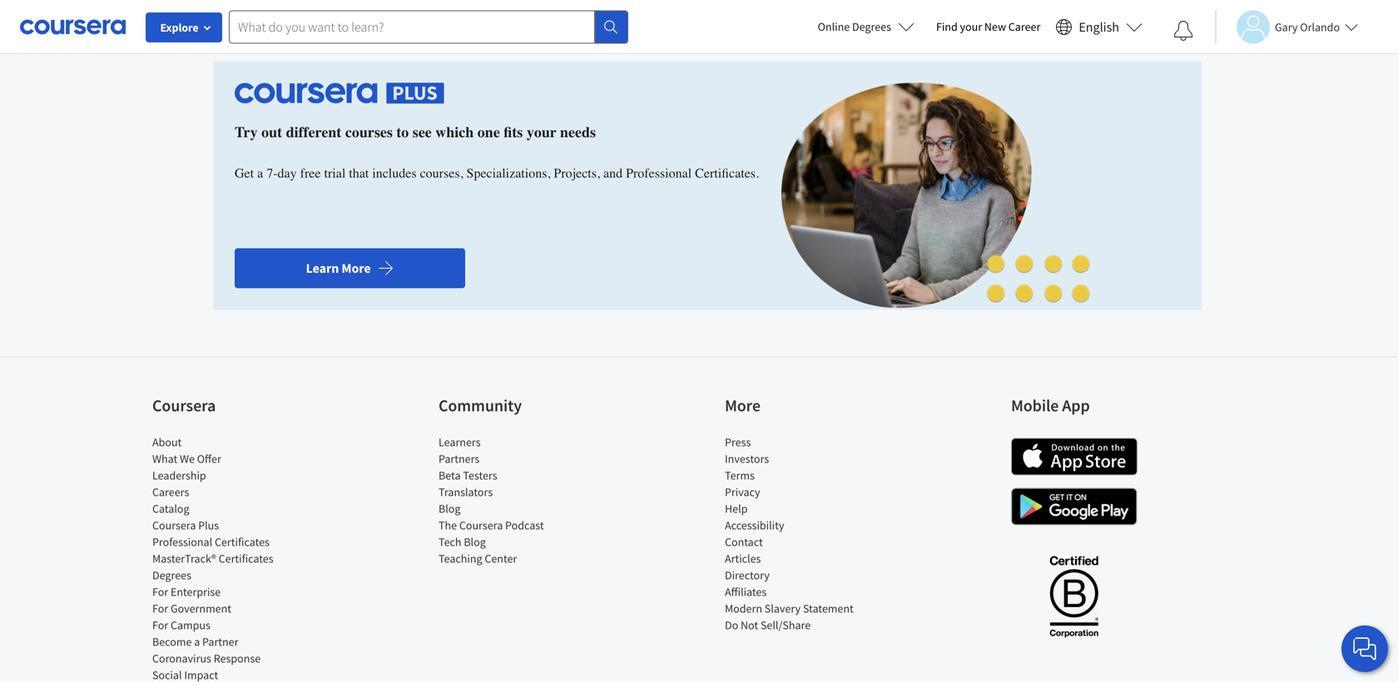 Task type: locate. For each thing, give the bounding box(es) containing it.
learners
[[439, 435, 481, 450]]

1 list from the left
[[152, 434, 294, 682]]

blog up teaching center "link" at the left bottom of the page
[[464, 535, 486, 550]]

1 horizontal spatial professional
[[626, 166, 692, 181]]

leadership link
[[152, 468, 206, 483]]

english
[[1079, 19, 1119, 35]]

degrees
[[852, 19, 891, 34], [152, 568, 191, 583]]

coronavirus response link
[[152, 651, 261, 666]]

coursera inside learners partners beta testers translators blog the coursera podcast tech blog teaching center
[[459, 518, 503, 533]]

logo of certified b corporation image
[[1040, 547, 1108, 646]]

statement
[[803, 601, 854, 616]]

find your new career
[[936, 19, 1041, 34]]

translators
[[439, 485, 493, 500]]

press
[[725, 435, 751, 450]]

help link
[[725, 502, 748, 517]]

courses
[[345, 124, 393, 141]]

mobile app
[[1011, 395, 1090, 416]]

press investors terms privacy help accessibility contact articles directory affiliates modern slavery statement do not sell/share
[[725, 435, 854, 633]]

1 vertical spatial for
[[152, 601, 168, 616]]

1 horizontal spatial degrees
[[852, 19, 891, 34]]

for up become
[[152, 618, 168, 633]]

learn more
[[306, 260, 371, 277]]

gary orlando button
[[1215, 10, 1358, 44]]

list item
[[152, 667, 294, 682]]

get it on google play image
[[1011, 488, 1138, 526]]

professional up mastertrack®
[[152, 535, 212, 550]]

about
[[152, 435, 182, 450]]

coursera image
[[20, 14, 126, 40]]

center
[[485, 552, 517, 566]]

become a partner link
[[152, 635, 238, 650]]

a left 7-
[[257, 166, 263, 181]]

coursera
[[152, 395, 216, 416], [152, 518, 196, 533], [459, 518, 503, 533]]

1 vertical spatial your
[[527, 124, 556, 141]]

1 vertical spatial more
[[725, 395, 761, 416]]

affiliates
[[725, 585, 767, 600]]

0 vertical spatial blog
[[439, 502, 461, 517]]

investors link
[[725, 452, 769, 467]]

online degrees button
[[804, 8, 928, 45]]

fits
[[504, 124, 523, 141]]

1 vertical spatial a
[[194, 635, 200, 650]]

coursera up the tech blog link
[[459, 518, 503, 533]]

0 vertical spatial your
[[960, 19, 982, 34]]

the
[[439, 518, 457, 533]]

accomplishments image
[[377, 260, 394, 277]]

certificates
[[215, 535, 270, 550], [219, 552, 273, 566]]

investors
[[725, 452, 769, 467]]

more up press
[[725, 395, 761, 416]]

7-
[[266, 166, 278, 181]]

gary
[[1275, 20, 1298, 35]]

mastertrack®
[[152, 552, 216, 566]]

0 vertical spatial professional
[[626, 166, 692, 181]]

list for more
[[725, 434, 866, 634]]

None search field
[[229, 10, 628, 44]]

partners link
[[439, 452, 480, 467]]

a down campus
[[194, 635, 200, 650]]

1 for from the top
[[152, 585, 168, 600]]

certificates up the mastertrack® certificates link
[[215, 535, 270, 550]]

privacy
[[725, 485, 760, 500]]

1 horizontal spatial list
[[439, 434, 580, 567]]

not
[[741, 618, 758, 633]]

list
[[152, 434, 294, 682], [439, 434, 580, 567], [725, 434, 866, 634]]

0 vertical spatial for
[[152, 585, 168, 600]]

partners
[[439, 452, 480, 467]]

chat with us image
[[1352, 636, 1378, 662]]

coronavirus
[[152, 651, 211, 666]]

0 vertical spatial degrees
[[852, 19, 891, 34]]

your right find
[[960, 19, 982, 34]]

catalog link
[[152, 502, 189, 517]]

explore button
[[146, 12, 222, 42]]

for
[[152, 585, 168, 600], [152, 601, 168, 616], [152, 618, 168, 633]]

directory link
[[725, 568, 770, 583]]

2 list from the left
[[439, 434, 580, 567]]

career
[[1008, 19, 1041, 34]]

list containing about
[[152, 434, 294, 682]]

for up for campus link
[[152, 601, 168, 616]]

more left accomplishments icon
[[342, 260, 371, 277]]

tech blog link
[[439, 535, 486, 550]]

3 for from the top
[[152, 618, 168, 633]]

0 vertical spatial more
[[342, 260, 371, 277]]

0 horizontal spatial more
[[342, 260, 371, 277]]

degrees right online
[[852, 19, 891, 34]]

1 vertical spatial professional
[[152, 535, 212, 550]]

coursera down catalog
[[152, 518, 196, 533]]

one
[[478, 124, 500, 141]]

1 horizontal spatial more
[[725, 395, 761, 416]]

help
[[725, 502, 748, 517]]

translators link
[[439, 485, 493, 500]]

0 horizontal spatial your
[[527, 124, 556, 141]]

plus
[[198, 518, 219, 533]]

0 horizontal spatial degrees
[[152, 568, 191, 583]]

professional right and
[[626, 166, 692, 181]]

blog
[[439, 502, 461, 517], [464, 535, 486, 550]]

response
[[214, 651, 261, 666]]

3 list from the left
[[725, 434, 866, 634]]

earn your degree collection element
[[205, 0, 1193, 15]]

blog link
[[439, 502, 461, 517]]

tech
[[439, 535, 461, 550]]

0 horizontal spatial professional
[[152, 535, 212, 550]]

testers
[[463, 468, 497, 483]]

blog up the
[[439, 502, 461, 517]]

1 horizontal spatial blog
[[464, 535, 486, 550]]

slavery
[[765, 601, 801, 616]]

2 vertical spatial for
[[152, 618, 168, 633]]

degrees down mastertrack®
[[152, 568, 191, 583]]

get
[[235, 166, 254, 181]]

show notifications image
[[1173, 21, 1193, 41]]

2 horizontal spatial list
[[725, 434, 866, 634]]

explore
[[160, 20, 198, 35]]

certificates.
[[695, 166, 759, 181]]

articles link
[[725, 552, 761, 566]]

0 horizontal spatial a
[[194, 635, 200, 650]]

what we offer link
[[152, 452, 221, 467]]

professional
[[626, 166, 692, 181], [152, 535, 212, 550]]

list containing press
[[725, 434, 866, 634]]

for down "degrees" link
[[152, 585, 168, 600]]

degrees inside about what we offer leadership careers catalog coursera plus professional certificates mastertrack® certificates degrees for enterprise for government for campus become a partner coronavirus response
[[152, 568, 191, 583]]

your
[[960, 19, 982, 34], [527, 124, 556, 141]]

0 vertical spatial a
[[257, 166, 263, 181]]

1 vertical spatial certificates
[[219, 552, 273, 566]]

coursera inside about what we offer leadership careers catalog coursera plus professional certificates mastertrack® certificates degrees for enterprise for government for campus become a partner coronavirus response
[[152, 518, 196, 533]]

your right the fits
[[527, 124, 556, 141]]

terms link
[[725, 468, 755, 483]]

trial
[[324, 166, 346, 181]]

a
[[257, 166, 263, 181], [194, 635, 200, 650]]

catalog
[[152, 502, 189, 517]]

new
[[984, 19, 1006, 34]]

professional certificates link
[[152, 535, 270, 550]]

1 vertical spatial degrees
[[152, 568, 191, 583]]

which
[[435, 124, 474, 141]]

certificates down 'professional certificates' link
[[219, 552, 273, 566]]

list containing learners
[[439, 434, 580, 567]]

0 horizontal spatial list
[[152, 434, 294, 682]]

woman looking at laptop image
[[781, 83, 1032, 308]]

includes
[[372, 166, 417, 181]]



Task type: describe. For each thing, give the bounding box(es) containing it.
app
[[1062, 395, 1090, 416]]

what
[[152, 452, 177, 467]]

offer
[[197, 452, 221, 467]]

What do you want to learn? text field
[[229, 10, 595, 44]]

mastertrack® certificates link
[[152, 552, 273, 566]]

find your new career link
[[928, 17, 1049, 37]]

online
[[818, 19, 850, 34]]

beta
[[439, 468, 461, 483]]

teaching
[[439, 552, 482, 566]]

learners partners beta testers translators blog the coursera podcast tech blog teaching center
[[439, 435, 544, 566]]

online degrees
[[818, 19, 891, 34]]

see
[[413, 124, 432, 141]]

try out different courses to see which one fits your needs
[[235, 124, 596, 141]]

modern slavery statement link
[[725, 601, 854, 616]]

careers link
[[152, 485, 189, 500]]

contact link
[[725, 535, 763, 550]]

orlando
[[1300, 20, 1340, 35]]

different
[[286, 124, 341, 141]]

careers
[[152, 485, 189, 500]]

degrees inside popup button
[[852, 19, 891, 34]]

english button
[[1049, 0, 1149, 54]]

try
[[235, 124, 258, 141]]

learn
[[306, 260, 339, 277]]

projects,
[[554, 166, 600, 181]]

become
[[152, 635, 192, 650]]

directory
[[725, 568, 770, 583]]

for government link
[[152, 601, 231, 616]]

find
[[936, 19, 958, 34]]

0 vertical spatial certificates
[[215, 535, 270, 550]]

do not sell/share link
[[725, 618, 811, 633]]

1 horizontal spatial your
[[960, 19, 982, 34]]

partner
[[202, 635, 238, 650]]

out
[[261, 124, 282, 141]]

do
[[725, 618, 738, 633]]

for campus link
[[152, 618, 210, 633]]

contact
[[725, 535, 763, 550]]

the coursera podcast link
[[439, 518, 544, 533]]

privacy link
[[725, 485, 760, 500]]

needs
[[560, 124, 596, 141]]

to
[[396, 124, 409, 141]]

specializations,
[[467, 166, 550, 181]]

list for community
[[439, 434, 580, 567]]

campus
[[171, 618, 210, 633]]

we
[[180, 452, 195, 467]]

enterprise
[[171, 585, 221, 600]]

articles
[[725, 552, 761, 566]]

mobile
[[1011, 395, 1059, 416]]

0 horizontal spatial blog
[[439, 502, 461, 517]]

learners link
[[439, 435, 481, 450]]

professional inside about what we offer leadership careers catalog coursera plus professional certificates mastertrack® certificates degrees for enterprise for government for campus become a partner coronavirus response
[[152, 535, 212, 550]]

government
[[171, 601, 231, 616]]

about link
[[152, 435, 182, 450]]

accessibility link
[[725, 518, 784, 533]]

2 for from the top
[[152, 601, 168, 616]]

for enterprise link
[[152, 585, 221, 600]]

terms
[[725, 468, 755, 483]]

courses,
[[420, 166, 463, 181]]

accessibility
[[725, 518, 784, 533]]

1 vertical spatial blog
[[464, 535, 486, 550]]

about what we offer leadership careers catalog coursera plus professional certificates mastertrack® certificates degrees for enterprise for government for campus become a partner coronavirus response
[[152, 435, 273, 666]]

coursera up about
[[152, 395, 216, 416]]

beta testers link
[[439, 468, 497, 483]]

sell/share
[[761, 618, 811, 633]]

modern
[[725, 601, 762, 616]]

1 horizontal spatial a
[[257, 166, 263, 181]]

teaching center link
[[439, 552, 517, 566]]

affiliates link
[[725, 585, 767, 600]]

free
[[300, 166, 321, 181]]

press link
[[725, 435, 751, 450]]

get a 7-day free trial that includes courses, specializations, projects, and professional certificates.
[[235, 166, 759, 181]]

day
[[278, 166, 297, 181]]

learn more link
[[235, 249, 465, 289]]

coursera plus link
[[152, 518, 219, 533]]

coursera for about what we offer leadership careers catalog coursera plus professional certificates mastertrack® certificates degrees for enterprise for government for campus become a partner coronavirus response
[[152, 518, 196, 533]]

download on the app store image
[[1011, 438, 1138, 476]]

coursera plus logo image
[[235, 83, 444, 104]]

list for coursera
[[152, 434, 294, 682]]

coursera for learners partners beta testers translators blog the coursera podcast tech blog teaching center
[[459, 518, 503, 533]]

a inside about what we offer leadership careers catalog coursera plus professional certificates mastertrack® certificates degrees for enterprise for government for campus become a partner coronavirus response
[[194, 635, 200, 650]]

podcast
[[505, 518, 544, 533]]



Task type: vqa. For each thing, say whether or not it's contained in the screenshot.
coursera plus logo
yes



